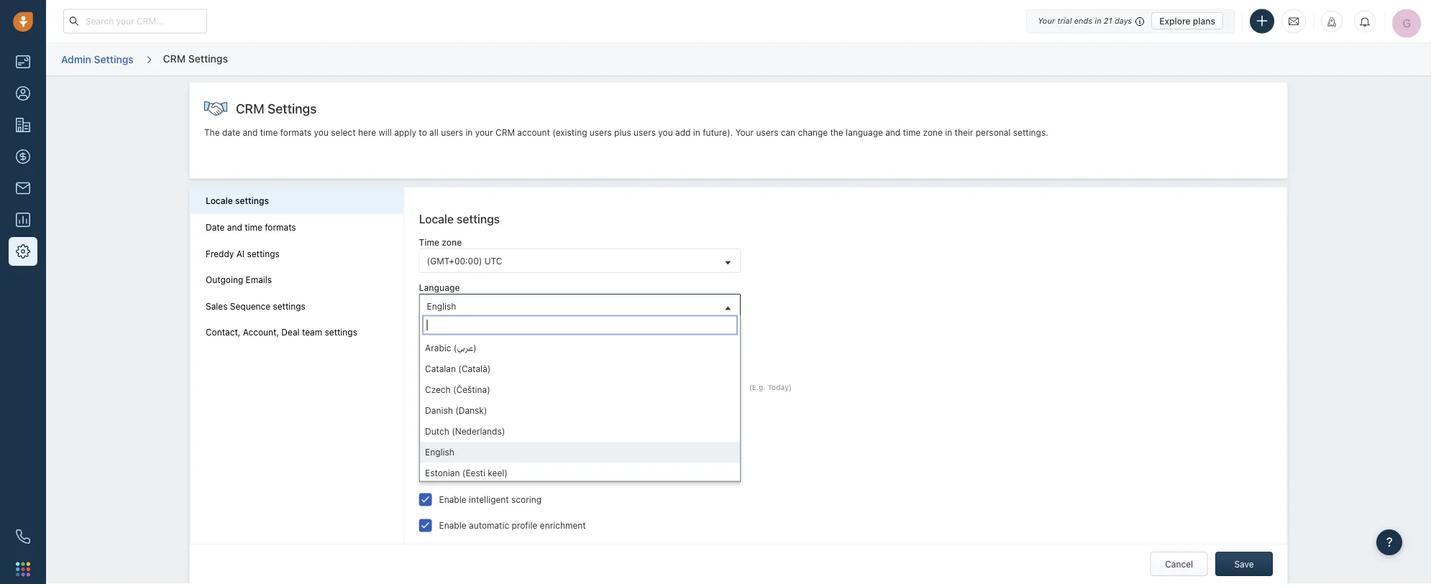 Task type: describe. For each thing, give the bounding box(es) containing it.
date and time formats link
[[206, 222, 389, 233]]

save
[[1235, 560, 1254, 570]]

explore
[[1160, 16, 1191, 26]]

future).
[[703, 128, 733, 138]]

2 vertical spatial crm
[[496, 128, 515, 138]]

in left 21
[[1095, 16, 1102, 26]]

phone image
[[16, 530, 30, 545]]

relative date
[[427, 384, 491, 394]]

send email image
[[1289, 15, 1299, 27]]

cancel
[[1166, 560, 1193, 570]]

0 horizontal spatial settings
[[94, 53, 134, 65]]

time for time format
[[419, 411, 440, 421]]

select
[[331, 128, 356, 138]]

language
[[846, 128, 883, 138]]

save button
[[1216, 552, 1273, 577]]

(gmt+00:00) utc link
[[420, 250, 740, 273]]

2 vertical spatial formats
[[496, 340, 538, 354]]

freddy ai settings link
[[206, 248, 389, 260]]

team
[[302, 328, 322, 338]]

(dansk)
[[455, 406, 487, 416]]

and inside "link"
[[227, 222, 242, 233]]

date
[[222, 128, 240, 138]]

time right date
[[260, 128, 278, 138]]

)
[[789, 384, 792, 392]]

relative date link
[[420, 377, 740, 401]]

date
[[469, 384, 491, 394]]

account,
[[243, 328, 279, 338]]

1 vertical spatial crm
[[236, 101, 264, 116]]

0 horizontal spatial crm settings
[[163, 52, 228, 64]]

can
[[781, 128, 796, 138]]

time format
[[419, 411, 470, 421]]

locale settings link
[[206, 196, 389, 207]]

formats inside date and time formats "link"
[[265, 222, 296, 233]]

days
[[1115, 16, 1132, 26]]

(gmt+00:00)
[[427, 256, 482, 266]]

time zone
[[419, 238, 462, 248]]

estonian (eesti keel)
[[425, 468, 507, 478]]

danish (dansk)
[[425, 406, 487, 416]]

sales sequence settings
[[206, 301, 306, 311]]

personal
[[976, 128, 1011, 138]]

1 horizontal spatial freddy ai settings
[[419, 468, 516, 482]]

czech (čeština) option
[[420, 380, 741, 401]]

1 horizontal spatial settings
[[188, 52, 228, 64]]

1 horizontal spatial date and time formats
[[419, 340, 538, 354]]

and right language
[[886, 128, 901, 138]]

contact, account, deal team settings
[[206, 328, 357, 338]]

freshworks switcher image
[[16, 563, 30, 577]]

estonian (eesti keel) option
[[420, 463, 741, 484]]

the date and time formats you select here will apply to all users in your crm account (existing users plus users you add in future). your users can change the language and time zone in their personal settings.
[[204, 128, 1049, 138]]

(eesti
[[462, 468, 485, 478]]

catalan (català) option
[[420, 359, 741, 380]]

danish (dansk) option
[[420, 401, 741, 422]]

all
[[430, 128, 439, 138]]

0 vertical spatial your
[[1038, 16, 1055, 26]]

change
[[798, 128, 828, 138]]

dutch (nederlands) option
[[420, 422, 741, 443]]

trial
[[1058, 16, 1072, 26]]

settings up 'enable intelligent scoring'
[[473, 468, 516, 482]]

arabic (عربي)
[[425, 343, 476, 353]]

0 vertical spatial locale settings
[[206, 196, 269, 206]]

english link
[[420, 295, 740, 318]]

danish
[[425, 406, 453, 416]]

intelligent
[[469, 495, 509, 505]]

1 vertical spatial date
[[419, 340, 444, 354]]

profile
[[512, 521, 538, 531]]

czech (čeština)
[[425, 385, 490, 395]]

time inside "link"
[[245, 222, 262, 233]]

settings.
[[1013, 128, 1049, 138]]

admin settings link
[[60, 48, 134, 71]]

4 users from the left
[[756, 128, 779, 138]]

english option
[[420, 443, 741, 463]]

24-hour format
[[427, 429, 489, 439]]

and right date
[[243, 128, 258, 138]]

enable for enable intelligent scoring
[[439, 495, 467, 505]]

3 users from the left
[[634, 128, 656, 138]]

locale inside locale settings link
[[206, 196, 233, 206]]

explore plans link
[[1152, 12, 1224, 29]]

1 users from the left
[[441, 128, 463, 138]]

21
[[1104, 16, 1113, 26]]

2 vertical spatial date
[[419, 366, 439, 376]]

explore plans
[[1160, 16, 1216, 26]]

(existing
[[553, 128, 587, 138]]

plus
[[614, 128, 631, 138]]

relative
[[427, 384, 467, 394]]

(gmt+00:00) utc
[[427, 256, 502, 266]]

today
[[768, 384, 789, 392]]

settings up emails
[[247, 249, 280, 259]]

0 vertical spatial english
[[427, 301, 456, 311]]

1 horizontal spatial zone
[[923, 128, 943, 138]]

time up (català)
[[470, 340, 493, 354]]

hour
[[442, 429, 460, 439]]

dutch
[[425, 427, 449, 437]]

the
[[204, 128, 220, 138]]

2 horizontal spatial settings
[[268, 101, 317, 116]]



Task type: vqa. For each thing, say whether or not it's contained in the screenshot.
trial
yes



Task type: locate. For each thing, give the bounding box(es) containing it.
1 horizontal spatial crm
[[236, 101, 264, 116]]

settings up date and time formats "link"
[[235, 196, 269, 206]]

your
[[1038, 16, 1055, 26], [736, 128, 754, 138]]

2 you from the left
[[658, 128, 673, 138]]

(عربي)
[[453, 343, 476, 353]]

english
[[427, 301, 456, 311], [425, 448, 454, 458]]

date format
[[419, 366, 469, 376]]

0 vertical spatial crm settings
[[163, 52, 228, 64]]

apply
[[394, 128, 416, 138]]

date up czech
[[419, 366, 439, 376]]

english inside 'option'
[[425, 448, 454, 458]]

0 vertical spatial date
[[206, 222, 225, 233]]

format down (dansk)
[[463, 429, 489, 439]]

0 horizontal spatial locale
[[206, 196, 233, 206]]

time down locale settings link
[[245, 222, 262, 233]]

time right language
[[903, 128, 921, 138]]

(català)
[[458, 364, 490, 374]]

(čeština)
[[453, 385, 490, 395]]

2 time from the top
[[419, 411, 440, 421]]

format up the dutch (nederlands)
[[442, 411, 470, 421]]

users
[[441, 128, 463, 138], [590, 128, 612, 138], [634, 128, 656, 138], [756, 128, 779, 138]]

0 vertical spatial time
[[419, 238, 440, 248]]

2 vertical spatial format
[[463, 429, 489, 439]]

date and time formats inside date and time formats "link"
[[206, 222, 296, 233]]

sequence
[[230, 301, 271, 311]]

1 vertical spatial locale settings
[[419, 212, 500, 226]]

0 vertical spatial ai
[[236, 249, 245, 259]]

0 vertical spatial formats
[[280, 128, 312, 138]]

0 horizontal spatial crm
[[163, 52, 186, 64]]

contact,
[[206, 328, 241, 338]]

1 vertical spatial freddy
[[419, 468, 457, 482]]

dutch (nederlands)
[[425, 427, 505, 437]]

time for time zone
[[419, 238, 440, 248]]

enable intelligent scoring
[[439, 495, 542, 505]]

the
[[830, 128, 844, 138]]

2 horizontal spatial crm
[[496, 128, 515, 138]]

0 vertical spatial enable
[[439, 495, 467, 505]]

(nederlands)
[[452, 427, 505, 437]]

0 horizontal spatial date and time formats
[[206, 222, 296, 233]]

format up relative date
[[441, 366, 469, 376]]

0 horizontal spatial freddy ai settings
[[206, 249, 280, 259]]

format
[[441, 366, 469, 376], [442, 411, 470, 421], [463, 429, 489, 439]]

language
[[419, 283, 460, 293]]

1 horizontal spatial locale settings
[[419, 212, 500, 226]]

0 vertical spatial crm
[[163, 52, 186, 64]]

freddy
[[206, 249, 234, 259], [419, 468, 457, 482]]

your right future).
[[736, 128, 754, 138]]

freddy up outgoing
[[206, 249, 234, 259]]

your trial ends in 21 days
[[1038, 16, 1132, 26]]

you
[[314, 128, 329, 138], [658, 128, 673, 138]]

settings
[[188, 52, 228, 64], [94, 53, 134, 65], [268, 101, 317, 116]]

1 horizontal spatial crm settings
[[236, 101, 317, 116]]

format for date format
[[441, 366, 469, 376]]

0 vertical spatial freddy
[[206, 249, 234, 259]]

0 horizontal spatial locale settings
[[206, 196, 269, 206]]

settings right team
[[325, 328, 357, 338]]

outgoing emails
[[206, 275, 272, 285]]

locale up time zone
[[419, 212, 454, 226]]

catalan
[[425, 364, 456, 374]]

ai left keel)
[[459, 468, 470, 482]]

freddy left (eesti
[[419, 468, 457, 482]]

1 time from the top
[[419, 238, 440, 248]]

0 horizontal spatial your
[[736, 128, 754, 138]]

arabic
[[425, 343, 451, 353]]

formats
[[280, 128, 312, 138], [265, 222, 296, 233], [496, 340, 538, 354]]

in left your
[[466, 128, 473, 138]]

sales sequence settings link
[[206, 301, 389, 312]]

1 vertical spatial formats
[[265, 222, 296, 233]]

ai
[[236, 249, 245, 259], [459, 468, 470, 482]]

formats left select
[[280, 128, 312, 138]]

time up dutch
[[419, 411, 440, 421]]

and up catalan (català)
[[447, 340, 467, 354]]

crm up date
[[236, 101, 264, 116]]

you left select
[[314, 128, 329, 138]]

1 horizontal spatial freddy
[[419, 468, 457, 482]]

1 vertical spatial ai
[[459, 468, 470, 482]]

list box
[[420, 338, 741, 484]]

enable automatic profile enrichment
[[439, 521, 586, 531]]

their
[[955, 128, 974, 138]]

to
[[419, 128, 427, 138]]

you left add
[[658, 128, 673, 138]]

cancel button
[[1151, 552, 1208, 577]]

1 horizontal spatial your
[[1038, 16, 1055, 26]]

1 vertical spatial your
[[736, 128, 754, 138]]

crm settings
[[163, 52, 228, 64], [236, 101, 317, 116]]

locale down the
[[206, 196, 233, 206]]

1 horizontal spatial you
[[658, 128, 673, 138]]

ends
[[1075, 16, 1093, 26]]

sales
[[206, 301, 228, 311]]

2 users from the left
[[590, 128, 612, 138]]

zone left their
[[923, 128, 943, 138]]

enable left automatic
[[439, 521, 467, 531]]

None text field
[[423, 316, 738, 335]]

1 vertical spatial enable
[[439, 521, 467, 531]]

english down 24-
[[425, 448, 454, 458]]

(
[[749, 384, 752, 392]]

in left their
[[945, 128, 953, 138]]

1 vertical spatial locale
[[419, 212, 454, 226]]

czech
[[425, 385, 450, 395]]

emails
[[246, 275, 272, 285]]

0 vertical spatial locale
[[206, 196, 233, 206]]

0 vertical spatial format
[[441, 366, 469, 376]]

format inside the 24-hour format link
[[463, 429, 489, 439]]

and
[[243, 128, 258, 138], [886, 128, 901, 138], [227, 222, 242, 233], [447, 340, 467, 354]]

0 horizontal spatial ai
[[236, 249, 245, 259]]

e.g.
[[752, 384, 766, 392]]

time
[[419, 238, 440, 248], [419, 411, 440, 421]]

keel)
[[488, 468, 507, 478]]

ai up outgoing emails
[[236, 249, 245, 259]]

estonian
[[425, 468, 460, 478]]

1 vertical spatial english
[[425, 448, 454, 458]]

users left plus
[[590, 128, 612, 138]]

add
[[676, 128, 691, 138]]

1 vertical spatial crm settings
[[236, 101, 317, 116]]

1 vertical spatial format
[[442, 411, 470, 421]]

crm settings down search your crm... text field
[[163, 52, 228, 64]]

0 horizontal spatial you
[[314, 128, 329, 138]]

date and time formats up (català)
[[419, 340, 538, 354]]

will
[[379, 128, 392, 138]]

date up catalan
[[419, 340, 444, 354]]

0 vertical spatial date and time formats
[[206, 222, 296, 233]]

enable down estonian
[[439, 495, 467, 505]]

0 horizontal spatial zone
[[442, 238, 462, 248]]

utc
[[485, 256, 502, 266]]

your left trial at the right
[[1038, 16, 1055, 26]]

freddy ai settings up outgoing emails
[[206, 249, 280, 259]]

format for time format
[[442, 411, 470, 421]]

phone element
[[9, 523, 37, 552]]

account
[[517, 128, 550, 138]]

and up outgoing emails
[[227, 222, 242, 233]]

time up '(gmt+00:00)' at top left
[[419, 238, 440, 248]]

automatic
[[469, 521, 509, 531]]

list box containing arabic (عربي)
[[420, 338, 741, 484]]

settings
[[235, 196, 269, 206], [457, 212, 500, 226], [247, 249, 280, 259], [273, 301, 306, 311], [325, 328, 357, 338], [473, 468, 516, 482]]

1 enable from the top
[[439, 495, 467, 505]]

enrichment
[[540, 521, 586, 531]]

1 vertical spatial time
[[419, 411, 440, 421]]

0 horizontal spatial freddy
[[206, 249, 234, 259]]

crm down search your crm... text field
[[163, 52, 186, 64]]

( e.g. today )
[[749, 384, 792, 392]]

formats down locale settings link
[[265, 222, 296, 233]]

here
[[358, 128, 376, 138]]

date and time formats
[[206, 222, 296, 233], [419, 340, 538, 354]]

your
[[475, 128, 493, 138]]

catalan (català)
[[425, 364, 490, 374]]

zone up '(gmt+00:00)' at top left
[[442, 238, 462, 248]]

1 vertical spatial zone
[[442, 238, 462, 248]]

0 vertical spatial zone
[[923, 128, 943, 138]]

what's new image
[[1327, 17, 1337, 27]]

24-hour format link
[[420, 423, 740, 446]]

freddy ai settings up the intelligent
[[419, 468, 516, 482]]

time
[[260, 128, 278, 138], [903, 128, 921, 138], [245, 222, 262, 233], [470, 340, 493, 354]]

in
[[1095, 16, 1102, 26], [466, 128, 473, 138], [693, 128, 700, 138], [945, 128, 953, 138]]

english down language
[[427, 301, 456, 311]]

locale settings up time zone
[[419, 212, 500, 226]]

settings up the deal on the bottom of the page
[[273, 301, 306, 311]]

1 you from the left
[[314, 128, 329, 138]]

crm settings up date
[[236, 101, 317, 116]]

enable for enable automatic profile enrichment
[[439, 521, 467, 531]]

enable
[[439, 495, 467, 505], [439, 521, 467, 531]]

locale settings up date and time formats "link"
[[206, 196, 269, 206]]

1 horizontal spatial locale
[[419, 212, 454, 226]]

1 vertical spatial date and time formats
[[419, 340, 538, 354]]

users right all
[[441, 128, 463, 138]]

plans
[[1193, 16, 1216, 26]]

1 horizontal spatial ai
[[459, 468, 470, 482]]

contact, account, deal team settings link
[[206, 327, 389, 339]]

0 vertical spatial freddy ai settings
[[206, 249, 280, 259]]

admin settings
[[61, 53, 134, 65]]

in right add
[[693, 128, 700, 138]]

date inside "link"
[[206, 222, 225, 233]]

settings up the (gmt+00:00) utc
[[457, 212, 500, 226]]

date and time formats down locale settings link
[[206, 222, 296, 233]]

1 vertical spatial freddy ai settings
[[419, 468, 516, 482]]

date up outgoing
[[206, 222, 225, 233]]

users left can
[[756, 128, 779, 138]]

Search your CRM... text field
[[63, 9, 207, 33]]

scoring
[[511, 495, 542, 505]]

24-
[[427, 429, 442, 439]]

outgoing emails link
[[206, 275, 389, 286]]

zone
[[923, 128, 943, 138], [442, 238, 462, 248]]

admin
[[61, 53, 91, 65]]

formats right (عربي)
[[496, 340, 538, 354]]

crm right your
[[496, 128, 515, 138]]

users right plus
[[634, 128, 656, 138]]

arabic (عربي) option
[[420, 338, 741, 359]]

2 enable from the top
[[439, 521, 467, 531]]



